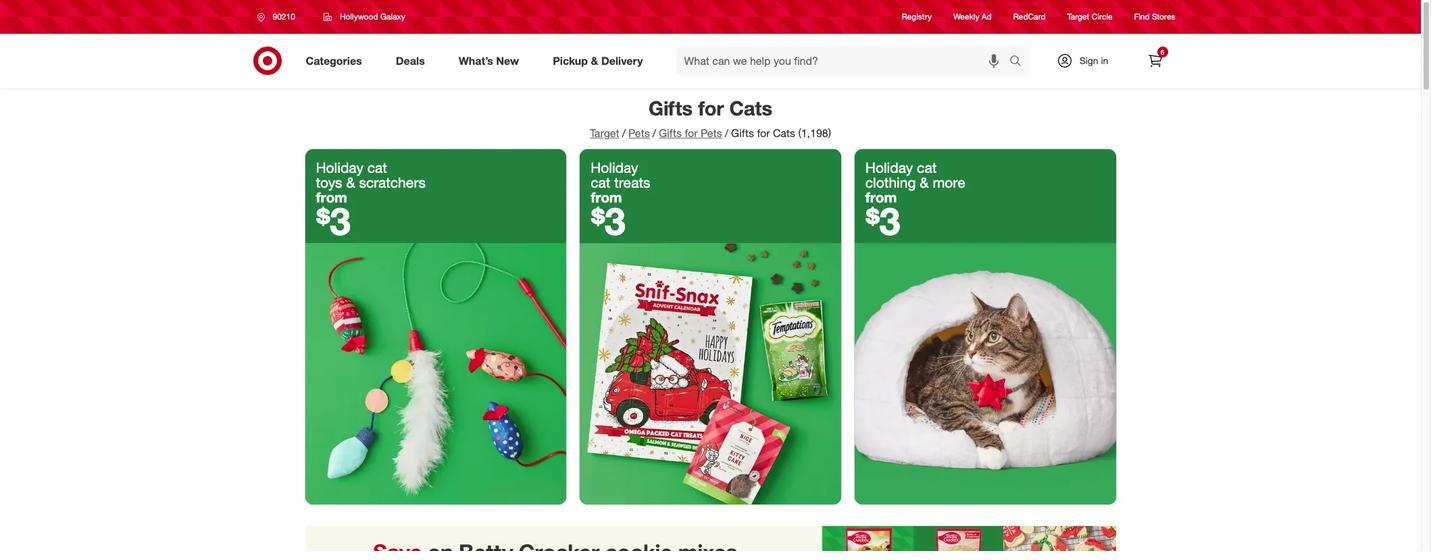 Task type: vqa. For each thing, say whether or not it's contained in the screenshot.
What's New
yes



Task type: describe. For each thing, give the bounding box(es) containing it.
gifts for cats target / pets / gifts for pets / gifts for cats (1,198)
[[590, 96, 832, 140]]

2 pets from the left
[[701, 126, 722, 140]]

circle
[[1092, 12, 1113, 22]]

holiday for clothing
[[866, 159, 914, 176]]

$3 for holiday cat treats from
[[591, 198, 626, 244]]

from inside the holiday cat treats from
[[591, 189, 622, 206]]

weekly
[[954, 12, 980, 22]]

gifts right gifts for pets link
[[731, 126, 754, 140]]

sign
[[1080, 55, 1099, 66]]

& for holiday cat toys & scratchers from
[[346, 174, 355, 191]]

find
[[1135, 12, 1150, 22]]

what's new
[[459, 54, 519, 67]]

$3 for holiday cat toys & scratchers from
[[316, 198, 351, 244]]

redcard
[[1014, 12, 1046, 22]]

more
[[933, 174, 966, 191]]

6 link
[[1141, 46, 1171, 76]]

in
[[1102, 55, 1109, 66]]

cat inside the holiday cat treats from
[[591, 174, 611, 191]]

deals
[[396, 54, 425, 67]]

target link
[[590, 126, 620, 140]]

find stores
[[1135, 12, 1176, 22]]

6
[[1161, 48, 1165, 56]]

holiday cat clothing & more from
[[866, 159, 966, 206]]

ad
[[982, 12, 992, 22]]

gifts for pets link
[[659, 126, 722, 140]]

weekly ad
[[954, 12, 992, 22]]

weekly ad link
[[954, 11, 992, 23]]

target inside gifts for cats target / pets / gifts for pets / gifts for cats (1,198)
[[590, 126, 620, 140]]

holiday for toys
[[316, 159, 364, 176]]

scratchers
[[359, 174, 426, 191]]

clothing
[[866, 174, 916, 191]]

3 / from the left
[[725, 126, 729, 140]]

(1,198)
[[799, 126, 832, 140]]

find stores link
[[1135, 11, 1176, 23]]

target circle
[[1068, 12, 1113, 22]]

0 horizontal spatial for
[[685, 126, 698, 140]]

hollywood galaxy
[[340, 11, 406, 22]]

pickup & delivery
[[553, 54, 643, 67]]

from for toys
[[316, 189, 347, 206]]

sign in link
[[1045, 46, 1130, 76]]

gifts right pets link
[[659, 126, 682, 140]]

hollywood
[[340, 11, 378, 22]]

& for holiday cat clothing & more from
[[920, 174, 929, 191]]

1 horizontal spatial for
[[698, 96, 724, 120]]

hollywood galaxy button
[[315, 5, 414, 29]]

registry
[[902, 12, 932, 22]]

toys
[[316, 174, 342, 191]]

deals link
[[384, 46, 442, 76]]

what's new link
[[447, 46, 536, 76]]



Task type: locate. For each thing, give the bounding box(es) containing it.
2 horizontal spatial &
[[920, 174, 929, 191]]

holiday cat treats from
[[591, 159, 651, 206]]

cat right clothing
[[917, 159, 937, 176]]

1 horizontal spatial target
[[1068, 12, 1090, 22]]

for
[[698, 96, 724, 120], [685, 126, 698, 140], [757, 126, 770, 140]]

1 vertical spatial target
[[590, 126, 620, 140]]

1 $3 from the left
[[316, 198, 351, 244]]

cat inside holiday cat toys & scratchers from
[[368, 159, 387, 176]]

2 horizontal spatial holiday
[[866, 159, 914, 176]]

2 horizontal spatial from
[[866, 189, 897, 206]]

& right 'toys'
[[346, 174, 355, 191]]

& inside pickup & delivery link
[[591, 54, 599, 67]]

pickup
[[553, 54, 588, 67]]

cat for more
[[917, 159, 937, 176]]

1 horizontal spatial $3
[[591, 198, 626, 244]]

2 horizontal spatial for
[[757, 126, 770, 140]]

for left (1,198)
[[757, 126, 770, 140]]

holiday cat toys & scratchers from
[[316, 159, 426, 206]]

0 horizontal spatial holiday
[[316, 159, 364, 176]]

$3 down clothing
[[866, 198, 901, 244]]

& inside holiday cat toys & scratchers from
[[346, 174, 355, 191]]

1 holiday from the left
[[316, 159, 364, 176]]

for up gifts for pets link
[[698, 96, 724, 120]]

3 holiday from the left
[[866, 159, 914, 176]]

what's
[[459, 54, 493, 67]]

1 horizontal spatial /
[[653, 126, 656, 140]]

/
[[622, 126, 626, 140], [653, 126, 656, 140], [725, 126, 729, 140]]

registry link
[[902, 11, 932, 23]]

target left pets link
[[590, 126, 620, 140]]

&
[[591, 54, 599, 67], [346, 174, 355, 191], [920, 174, 929, 191]]

0 vertical spatial cats
[[730, 96, 773, 120]]

2 holiday from the left
[[591, 159, 639, 176]]

0 horizontal spatial $3
[[316, 198, 351, 244]]

2 horizontal spatial $3
[[866, 198, 901, 244]]

holiday inside the holiday cat treats from
[[591, 159, 639, 176]]

0 horizontal spatial &
[[346, 174, 355, 191]]

/ right pets link
[[653, 126, 656, 140]]

search button
[[1004, 46, 1036, 78]]

new
[[496, 54, 519, 67]]

cat inside holiday cat clothing & more from
[[917, 159, 937, 176]]

1 from from the left
[[316, 189, 347, 206]]

90210 button
[[248, 5, 310, 29]]

from for clothing
[[866, 189, 897, 206]]

cats
[[730, 96, 773, 120], [773, 126, 796, 140]]

target left circle
[[1068, 12, 1090, 22]]

/ left pets link
[[622, 126, 626, 140]]

0 horizontal spatial from
[[316, 189, 347, 206]]

cat right 'toys'
[[368, 159, 387, 176]]

0 horizontal spatial /
[[622, 126, 626, 140]]

1 vertical spatial cats
[[773, 126, 796, 140]]

$3 down "treats"
[[591, 198, 626, 244]]

1 horizontal spatial from
[[591, 189, 622, 206]]

& right the pickup
[[591, 54, 599, 67]]

for right pets link
[[685, 126, 698, 140]]

2 from from the left
[[591, 189, 622, 206]]

2 horizontal spatial cat
[[917, 159, 937, 176]]

cat
[[368, 159, 387, 176], [917, 159, 937, 176], [591, 174, 611, 191]]

delivery
[[602, 54, 643, 67]]

2 horizontal spatial /
[[725, 126, 729, 140]]

holiday for treats
[[591, 159, 639, 176]]

categories link
[[294, 46, 379, 76]]

holiday inside holiday cat toys & scratchers from
[[316, 159, 364, 176]]

cat left "treats"
[[591, 174, 611, 191]]

3 $3 from the left
[[866, 198, 901, 244]]

0 vertical spatial target
[[1068, 12, 1090, 22]]

3 from from the left
[[866, 189, 897, 206]]

What can we help you find? suggestions appear below search field
[[676, 46, 1013, 76]]

2 $3 from the left
[[591, 198, 626, 244]]

search
[[1004, 55, 1036, 69]]

$3 for holiday cat clothing & more from
[[866, 198, 901, 244]]

1 horizontal spatial pets
[[701, 126, 722, 140]]

target circle link
[[1068, 11, 1113, 23]]

advertisement region
[[305, 526, 1116, 552]]

& inside holiday cat clothing & more from
[[920, 174, 929, 191]]

/ right gifts for pets link
[[725, 126, 729, 140]]

from inside holiday cat clothing & more from
[[866, 189, 897, 206]]

2 / from the left
[[653, 126, 656, 140]]

holiday inside holiday cat clothing & more from
[[866, 159, 914, 176]]

gifts
[[649, 96, 693, 120], [659, 126, 682, 140], [731, 126, 754, 140]]

1 / from the left
[[622, 126, 626, 140]]

gifts up gifts for pets link
[[649, 96, 693, 120]]

1 horizontal spatial &
[[591, 54, 599, 67]]

0 horizontal spatial target
[[590, 126, 620, 140]]

galaxy
[[381, 11, 406, 22]]

90210
[[273, 11, 295, 22]]

stores
[[1153, 12, 1176, 22]]

target
[[1068, 12, 1090, 22], [590, 126, 620, 140]]

cat for scratchers
[[368, 159, 387, 176]]

$3 down 'toys'
[[316, 198, 351, 244]]

1 pets from the left
[[629, 126, 650, 140]]

0 horizontal spatial pets
[[629, 126, 650, 140]]

1 horizontal spatial holiday
[[591, 159, 639, 176]]

holiday
[[316, 159, 364, 176], [591, 159, 639, 176], [866, 159, 914, 176]]

pickup & delivery link
[[542, 46, 660, 76]]

1 horizontal spatial cat
[[591, 174, 611, 191]]

& left "more"
[[920, 174, 929, 191]]

$3
[[316, 198, 351, 244], [591, 198, 626, 244], [866, 198, 901, 244]]

treats
[[615, 174, 651, 191]]

from
[[316, 189, 347, 206], [591, 189, 622, 206], [866, 189, 897, 206]]

pets
[[629, 126, 650, 140], [701, 126, 722, 140]]

0 horizontal spatial cat
[[368, 159, 387, 176]]

from inside holiday cat toys & scratchers from
[[316, 189, 347, 206]]

redcard link
[[1014, 11, 1046, 23]]

categories
[[306, 54, 362, 67]]

pets link
[[629, 126, 650, 140]]

sign in
[[1080, 55, 1109, 66]]



